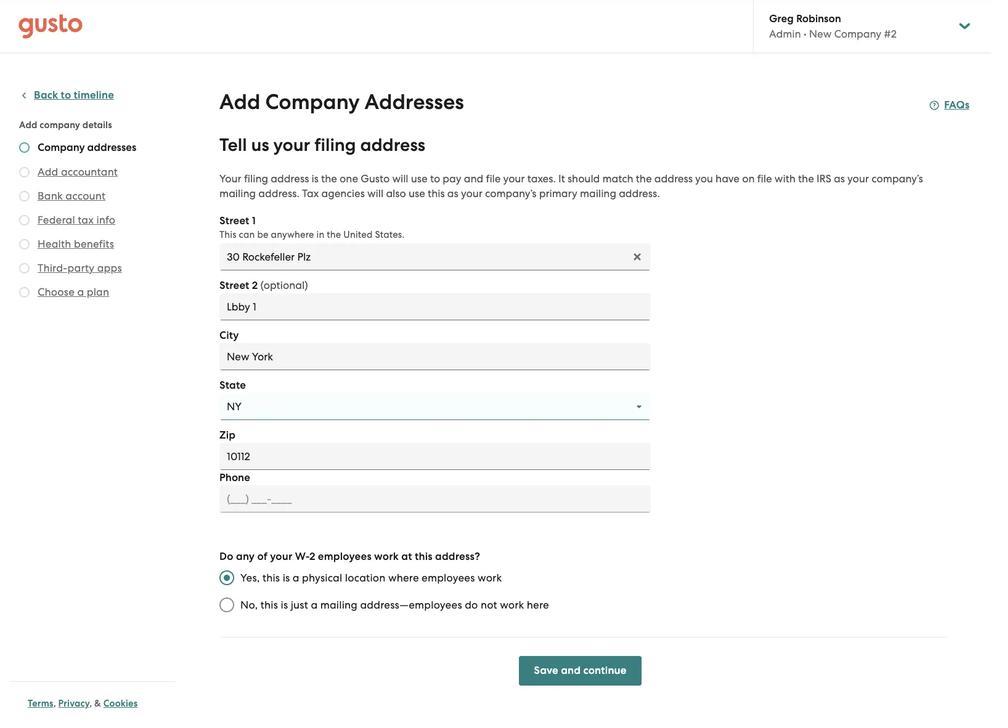 Task type: describe. For each thing, give the bounding box(es) containing it.
any
[[236, 550, 255, 563]]

Yes, this is a physical location where employees work radio
[[213, 565, 240, 592]]

Street 1 field
[[219, 243, 651, 271]]

2 file from the left
[[757, 173, 772, 185]]

terms
[[28, 698, 53, 709]]

agencies
[[321, 187, 365, 200]]

back to timeline button
[[19, 88, 114, 103]]

check image for health
[[19, 239, 30, 250]]

street for 1
[[219, 215, 249, 227]]

of
[[257, 550, 268, 563]]

primary
[[539, 187, 577, 200]]

#2
[[884, 28, 897, 40]]

to inside back to timeline 'button'
[[61, 89, 71, 102]]

cookies
[[103, 698, 138, 709]]

the left one on the left top
[[321, 173, 337, 185]]

address?
[[435, 550, 480, 563]]

can
[[239, 229, 255, 240]]

state
[[219, 379, 246, 392]]

just
[[291, 599, 308, 611]]

company
[[40, 120, 80, 131]]

you
[[695, 173, 713, 185]]

at
[[401, 550, 412, 563]]

0 horizontal spatial mailing
[[219, 187, 256, 200]]

greg
[[769, 12, 794, 25]]

federal tax info
[[38, 214, 115, 226]]

add company details
[[19, 120, 112, 131]]

gusto
[[361, 173, 390, 185]]

add for add company addresses
[[219, 89, 260, 115]]

1 horizontal spatial mailing
[[320, 599, 358, 611]]

terms , privacy , & cookies
[[28, 698, 138, 709]]

1 horizontal spatial will
[[392, 173, 408, 185]]

to inside your filing address is the one gusto will use to pay and file your taxes. it should match the address you have on file with the irs as your company's mailing address. tax agencies will also use this as your company's primary mailing address.
[[430, 173, 440, 185]]

choose
[[38, 286, 75, 298]]

0 horizontal spatial as
[[447, 187, 458, 200]]

2 horizontal spatial mailing
[[580, 187, 616, 200]]

accountant
[[61, 166, 118, 178]]

0 vertical spatial company's
[[872, 173, 923, 185]]

benefits
[[74, 238, 114, 250]]

united
[[344, 229, 373, 240]]

1 address. from the left
[[258, 187, 299, 200]]

1 vertical spatial 2
[[309, 550, 315, 563]]

•
[[804, 28, 807, 40]]

account
[[66, 190, 106, 202]]

Zip field
[[219, 443, 651, 470]]

is inside your filing address is the one gusto will use to pay and file your taxes. it should match the address you have on file with the irs as your company's mailing address. tax agencies will also use this as your company's primary mailing address.
[[312, 173, 319, 185]]

it
[[558, 173, 565, 185]]

and inside button
[[561, 664, 581, 677]]

the left irs
[[798, 173, 814, 185]]

1 vertical spatial use
[[409, 187, 425, 200]]

back to timeline
[[34, 89, 114, 102]]

your right the "of"
[[270, 550, 292, 563]]

federal tax info button
[[38, 213, 115, 227]]

irs
[[817, 173, 831, 185]]

be
[[257, 229, 269, 240]]

timeline
[[74, 89, 114, 102]]

apps
[[97, 262, 122, 274]]

street 1 this can be anywhere in the united states.
[[219, 215, 405, 240]]

robinson
[[796, 12, 841, 25]]

plan
[[87, 286, 109, 298]]

1 horizontal spatial employees
[[422, 572, 475, 584]]

save and continue button
[[519, 656, 641, 686]]

check image for add
[[19, 167, 30, 178]]

this right yes,
[[263, 572, 280, 584]]

company addresses list
[[19, 141, 171, 302]]

1 vertical spatial work
[[478, 572, 502, 584]]

should
[[568, 173, 600, 185]]

check image for bank
[[19, 191, 30, 202]]

2 vertical spatial work
[[500, 599, 524, 611]]

0 horizontal spatial address
[[271, 173, 309, 185]]

continue
[[583, 664, 627, 677]]

pay
[[443, 173, 461, 185]]

company addresses
[[38, 141, 136, 154]]

tell
[[219, 134, 247, 156]]

bank
[[38, 190, 63, 202]]

privacy link
[[58, 698, 89, 709]]

add company addresses
[[219, 89, 464, 115]]

with
[[775, 173, 796, 185]]

greg robinson admin • new company #2
[[769, 12, 897, 40]]

save
[[534, 664, 558, 677]]

health benefits
[[38, 238, 114, 250]]

the right match
[[636, 173, 652, 185]]

health benefits button
[[38, 237, 114, 251]]

do
[[465, 599, 478, 611]]

third-party apps
[[38, 262, 122, 274]]

health
[[38, 238, 71, 250]]



Task type: vqa. For each thing, say whether or not it's contained in the screenshot.
3
no



Task type: locate. For each thing, give the bounding box(es) containing it.
0 vertical spatial check image
[[19, 142, 30, 153]]

1 street from the top
[[219, 215, 249, 227]]

add for add accountant
[[38, 166, 58, 178]]

check image left bank
[[19, 191, 30, 202]]

w-
[[295, 550, 309, 563]]

match
[[603, 173, 633, 185]]

street 2 (optional)
[[219, 279, 308, 292]]

to right back on the left of the page
[[61, 89, 71, 102]]

0 horizontal spatial will
[[367, 187, 384, 200]]

check image down the add company details
[[19, 142, 30, 153]]

1 horizontal spatial ,
[[89, 698, 92, 709]]

address up gusto
[[360, 134, 425, 156]]

taxes.
[[527, 173, 556, 185]]

work right not
[[500, 599, 524, 611]]

0 vertical spatial to
[[61, 89, 71, 102]]

check image left third-
[[19, 263, 30, 274]]

home image
[[18, 14, 83, 39]]

have
[[716, 173, 740, 185]]

2 check image from the top
[[19, 215, 30, 226]]

1 file from the left
[[486, 173, 501, 185]]

is
[[312, 173, 319, 185], [283, 572, 290, 584], [281, 599, 288, 611]]

0 horizontal spatial 2
[[252, 279, 258, 292]]

will
[[392, 173, 408, 185], [367, 187, 384, 200]]

work up not
[[478, 572, 502, 584]]

is up tax
[[312, 173, 319, 185]]

2 address. from the left
[[619, 187, 660, 200]]

and right save
[[561, 664, 581, 677]]

addresses
[[365, 89, 464, 115]]

0 vertical spatial add
[[219, 89, 260, 115]]

cookies button
[[103, 697, 138, 711]]

0 vertical spatial company
[[834, 28, 882, 40]]

your down the pay
[[461, 187, 483, 200]]

2
[[252, 279, 258, 292], [309, 550, 315, 563]]

1 horizontal spatial company's
[[872, 173, 923, 185]]

to
[[61, 89, 71, 102], [430, 173, 440, 185]]

2 up physical on the left bottom of the page
[[309, 550, 315, 563]]

this inside your filing address is the one gusto will use to pay and file your taxes. it should match the address you have on file with the irs as your company's mailing address. tax agencies will also use this as your company's primary mailing address.
[[428, 187, 445, 200]]

street left (optional)
[[219, 279, 249, 292]]

add for add company details
[[19, 120, 37, 131]]

company's
[[872, 173, 923, 185], [485, 187, 537, 200]]

where
[[388, 572, 419, 584]]

to left the pay
[[430, 173, 440, 185]]

filing right your on the top left of the page
[[244, 173, 268, 185]]

1 check image from the top
[[19, 167, 30, 178]]

0 horizontal spatial ,
[[53, 698, 56, 709]]

your filing address is the one gusto will use to pay and file your taxes. it should match the address you have on file with the irs as your company's mailing address. tax agencies will also use this as your company's primary mailing address.
[[219, 173, 923, 200]]

0 vertical spatial work
[[374, 550, 399, 563]]

is for a
[[283, 572, 290, 584]]

as right irs
[[834, 173, 845, 185]]

add left company
[[19, 120, 37, 131]]

1 vertical spatial is
[[283, 572, 290, 584]]

street
[[219, 215, 249, 227], [219, 279, 249, 292]]

2 vertical spatial is
[[281, 599, 288, 611]]

us
[[251, 134, 269, 156]]

here
[[527, 599, 549, 611]]

yes,
[[240, 572, 260, 584]]

1 vertical spatial check image
[[19, 191, 30, 202]]

2 vertical spatial add
[[38, 166, 58, 178]]

4 check image from the top
[[19, 287, 30, 298]]

party
[[67, 262, 95, 274]]

is for just
[[281, 599, 288, 611]]

City field
[[219, 343, 651, 370]]

1 vertical spatial as
[[447, 187, 458, 200]]

and right the pay
[[464, 173, 483, 185]]

info
[[96, 214, 115, 226]]

2 left (optional)
[[252, 279, 258, 292]]

0 vertical spatial will
[[392, 173, 408, 185]]

federal
[[38, 214, 75, 226]]

1 vertical spatial add
[[19, 120, 37, 131]]

is left physical on the left bottom of the page
[[283, 572, 290, 584]]

0 vertical spatial use
[[411, 173, 428, 185]]

0 vertical spatial 2
[[252, 279, 258, 292]]

0 horizontal spatial company
[[38, 141, 85, 154]]

address. left tax
[[258, 187, 299, 200]]

0 horizontal spatial to
[[61, 89, 71, 102]]

check image
[[19, 167, 30, 178], [19, 215, 30, 226], [19, 239, 30, 250], [19, 287, 30, 298]]

1 vertical spatial company
[[265, 89, 360, 115]]

add up bank
[[38, 166, 58, 178]]

a right just
[[311, 599, 318, 611]]

0 horizontal spatial add
[[19, 120, 37, 131]]

yes, this is a physical location where employees work
[[240, 572, 502, 584]]

1 horizontal spatial and
[[561, 664, 581, 677]]

a down w-
[[293, 572, 299, 584]]

your
[[219, 173, 241, 185]]

0 vertical spatial as
[[834, 173, 845, 185]]

company up tell us your filing address
[[265, 89, 360, 115]]

3 check image from the top
[[19, 263, 30, 274]]

address. down match
[[619, 187, 660, 200]]

2 vertical spatial a
[[311, 599, 318, 611]]

this right at
[[415, 550, 433, 563]]

check image left choose
[[19, 287, 30, 298]]

check image for federal
[[19, 215, 30, 226]]

Phone text field
[[219, 486, 651, 513]]

company down company
[[38, 141, 85, 154]]

save and continue
[[534, 664, 627, 677]]

also
[[386, 187, 406, 200]]

addresses
[[87, 141, 136, 154]]

0 horizontal spatial employees
[[318, 550, 372, 563]]

2 horizontal spatial company
[[834, 28, 882, 40]]

0 horizontal spatial company's
[[485, 187, 537, 200]]

1 vertical spatial will
[[367, 187, 384, 200]]

new
[[809, 28, 832, 40]]

filing
[[314, 134, 356, 156], [244, 173, 268, 185]]

employees down address?
[[422, 572, 475, 584]]

choose a plan button
[[38, 285, 109, 300]]

1 horizontal spatial add
[[38, 166, 58, 178]]

no, this is just a mailing address—employees do not work here
[[240, 599, 549, 611]]

the right in
[[327, 229, 341, 240]]

street for 2
[[219, 279, 249, 292]]

, left &
[[89, 698, 92, 709]]

privacy
[[58, 698, 89, 709]]

use left the pay
[[411, 173, 428, 185]]

address—employees
[[360, 599, 462, 611]]

2 horizontal spatial a
[[311, 599, 318, 611]]

the inside street 1 this can be anywhere in the united states.
[[327, 229, 341, 240]]

1 horizontal spatial as
[[834, 173, 845, 185]]

&
[[94, 698, 101, 709]]

(optional)
[[260, 279, 308, 292]]

Street 2 field
[[219, 293, 651, 321]]

employees up location
[[318, 550, 372, 563]]

address
[[360, 134, 425, 156], [271, 173, 309, 185], [654, 173, 693, 185]]

company inside list
[[38, 141, 85, 154]]

0 vertical spatial and
[[464, 173, 483, 185]]

no,
[[240, 599, 258, 611]]

1 vertical spatial a
[[293, 572, 299, 584]]

check image for choose
[[19, 287, 30, 298]]

2 vertical spatial company
[[38, 141, 85, 154]]

company left #2
[[834, 28, 882, 40]]

, left privacy link
[[53, 698, 56, 709]]

1 vertical spatial company's
[[485, 187, 537, 200]]

0 vertical spatial street
[[219, 215, 249, 227]]

will up also
[[392, 173, 408, 185]]

this down the pay
[[428, 187, 445, 200]]

admin
[[769, 28, 801, 40]]

check image for third-
[[19, 263, 30, 274]]

No, this is just a mailing address—employees do not work here radio
[[213, 592, 240, 619]]

0 horizontal spatial and
[[464, 173, 483, 185]]

2 , from the left
[[89, 698, 92, 709]]

tell us your filing address
[[219, 134, 425, 156]]

tax
[[302, 187, 319, 200]]

do
[[219, 550, 233, 563]]

tax
[[78, 214, 94, 226]]

0 horizontal spatial a
[[77, 286, 84, 298]]

bank account button
[[38, 189, 106, 203]]

your left taxes.
[[503, 173, 525, 185]]

back
[[34, 89, 58, 102]]

1 horizontal spatial address
[[360, 134, 425, 156]]

0 vertical spatial a
[[77, 286, 84, 298]]

1 check image from the top
[[19, 142, 30, 153]]

choose a plan
[[38, 286, 109, 298]]

this
[[219, 229, 237, 240]]

add inside button
[[38, 166, 58, 178]]

in
[[317, 229, 324, 240]]

1 vertical spatial filing
[[244, 173, 268, 185]]

1 horizontal spatial file
[[757, 173, 772, 185]]

file right on
[[757, 173, 772, 185]]

1 horizontal spatial 2
[[309, 550, 315, 563]]

use
[[411, 173, 428, 185], [409, 187, 425, 200]]

work left at
[[374, 550, 399, 563]]

and
[[464, 173, 483, 185], [561, 664, 581, 677]]

as
[[834, 173, 845, 185], [447, 187, 458, 200]]

mailing down should
[[580, 187, 616, 200]]

1 horizontal spatial company
[[265, 89, 360, 115]]

third-
[[38, 262, 67, 274]]

check image left add accountant
[[19, 167, 30, 178]]

a left plan
[[77, 286, 84, 298]]

your right irs
[[848, 173, 869, 185]]

details
[[82, 120, 112, 131]]

and inside your filing address is the one gusto will use to pay and file your taxes. it should match the address you have on file with the irs as your company's mailing address. tax agencies will also use this as your company's primary mailing address.
[[464, 173, 483, 185]]

address left the you
[[654, 173, 693, 185]]

0 vertical spatial filing
[[314, 134, 356, 156]]

0 horizontal spatial filing
[[244, 173, 268, 185]]

1 horizontal spatial to
[[430, 173, 440, 185]]

1 vertical spatial to
[[430, 173, 440, 185]]

company inside greg robinson admin • new company #2
[[834, 28, 882, 40]]

mailing down physical on the left bottom of the page
[[320, 599, 358, 611]]

states.
[[375, 229, 405, 240]]

not
[[481, 599, 497, 611]]

1 vertical spatial street
[[219, 279, 249, 292]]

check image
[[19, 142, 30, 153], [19, 191, 30, 202], [19, 263, 30, 274]]

add up tell
[[219, 89, 260, 115]]

street inside street 1 this can be anywhere in the united states.
[[219, 215, 249, 227]]

1 horizontal spatial a
[[293, 572, 299, 584]]

this right no,
[[261, 599, 278, 611]]

location
[[345, 572, 386, 584]]

phone
[[219, 472, 250, 484]]

the
[[321, 173, 337, 185], [636, 173, 652, 185], [798, 173, 814, 185], [327, 229, 341, 240]]

as down the pay
[[447, 187, 458, 200]]

zip
[[219, 429, 236, 442]]

address up tax
[[271, 173, 309, 185]]

anywhere
[[271, 229, 314, 240]]

mailing down your on the top left of the page
[[219, 187, 256, 200]]

city
[[219, 329, 239, 342]]

one
[[340, 173, 358, 185]]

1 vertical spatial employees
[[422, 572, 475, 584]]

1 vertical spatial and
[[561, 664, 581, 677]]

1 horizontal spatial filing
[[314, 134, 356, 156]]

use right also
[[409, 187, 425, 200]]

file right the pay
[[486, 173, 501, 185]]

faqs button
[[930, 98, 970, 113]]

0 horizontal spatial address.
[[258, 187, 299, 200]]

add accountant
[[38, 166, 118, 178]]

1 horizontal spatial address.
[[619, 187, 660, 200]]

will down gusto
[[367, 187, 384, 200]]

1 , from the left
[[53, 698, 56, 709]]

2 check image from the top
[[19, 191, 30, 202]]

your right us
[[273, 134, 310, 156]]

2 horizontal spatial address
[[654, 173, 693, 185]]

third-party apps button
[[38, 261, 122, 276]]

check image left federal
[[19, 215, 30, 226]]

add accountant button
[[38, 165, 118, 179]]

faqs
[[944, 99, 970, 112]]

1
[[252, 215, 256, 227]]

this
[[428, 187, 445, 200], [415, 550, 433, 563], [263, 572, 280, 584], [261, 599, 278, 611]]

filing inside your filing address is the one gusto will use to pay and file your taxes. it should match the address you have on file with the irs as your company's mailing address. tax agencies will also use this as your company's primary mailing address.
[[244, 173, 268, 185]]

street up this
[[219, 215, 249, 227]]

3 check image from the top
[[19, 239, 30, 250]]

bank account
[[38, 190, 106, 202]]

is left just
[[281, 599, 288, 611]]

2 vertical spatial check image
[[19, 263, 30, 274]]

check image left health
[[19, 239, 30, 250]]

filing up one on the left top
[[314, 134, 356, 156]]

0 vertical spatial is
[[312, 173, 319, 185]]

2 horizontal spatial add
[[219, 89, 260, 115]]

0 vertical spatial employees
[[318, 550, 372, 563]]

mailing
[[219, 187, 256, 200], [580, 187, 616, 200], [320, 599, 358, 611]]

a inside "button"
[[77, 286, 84, 298]]

0 horizontal spatial file
[[486, 173, 501, 185]]

2 street from the top
[[219, 279, 249, 292]]



